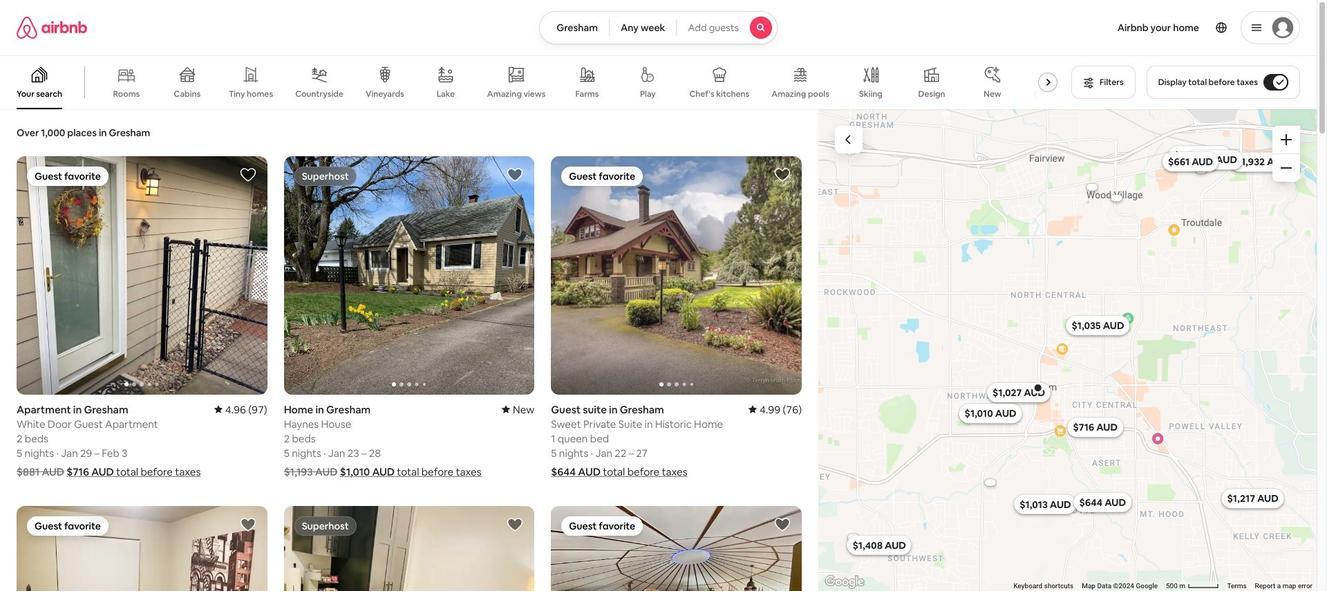 Task type: locate. For each thing, give the bounding box(es) containing it.
add to wishlist: yurt in gresham image
[[774, 516, 791, 533]]

add to wishlist: home in gresham image
[[507, 167, 524, 183]]

None search field
[[539, 11, 778, 44]]

zoom out image
[[1281, 163, 1292, 174]]

add to wishlist: apartment in gresham image
[[240, 167, 256, 183]]

add to wishlist: guest suite in gresham image
[[774, 167, 791, 183]]

group
[[0, 55, 1101, 109], [17, 156, 267, 395], [284, 156, 535, 395], [551, 156, 802, 395], [17, 506, 267, 591], [284, 506, 535, 591], [551, 506, 802, 591]]



Task type: describe. For each thing, give the bounding box(es) containing it.
add to wishlist: guest suite in troutdale image
[[240, 516, 256, 533]]

4.99 out of 5 average rating,  76 reviews image
[[749, 403, 802, 416]]

profile element
[[794, 0, 1301, 55]]

4.96 out of 5 average rating,  97 reviews image
[[214, 403, 267, 416]]

google map
showing 32 stays. region
[[819, 109, 1317, 591]]

add to wishlist: condo in troutdale image
[[507, 516, 524, 533]]

zoom in image
[[1281, 134, 1292, 145]]

the location you searched image
[[1033, 382, 1044, 393]]

new place to stay image
[[502, 403, 535, 416]]

google image
[[822, 573, 868, 591]]



Task type: vqa. For each thing, say whether or not it's contained in the screenshot.
5.0 (3) corresponding to Personalized experience in Shimokitazawa by Kura, a folklore Kura.Explore the deep Shimokitazawa with a guide from Shimokitazawa. group 5.0 out of 5 average rating,  3 reviews image
no



